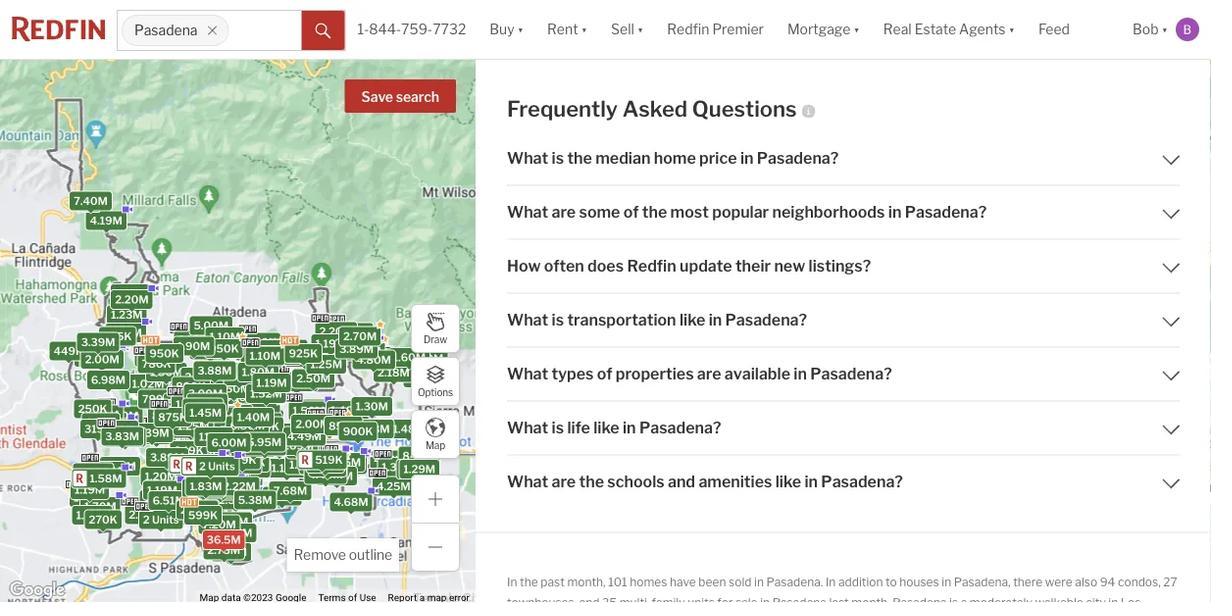 Task type: describe. For each thing, give the bounding box(es) containing it.
350k
[[86, 416, 116, 429]]

699k
[[181, 420, 211, 433]]

1 horizontal spatial 1.48m
[[393, 423, 425, 436]]

3.12m
[[195, 421, 227, 434]]

0 vertical spatial 3.89m
[[339, 343, 374, 355]]

how
[[507, 257, 541, 276]]

like for life
[[594, 418, 619, 438]]

4.19m
[[90, 214, 122, 227]]

0 vertical spatial 800k
[[152, 409, 182, 422]]

agents
[[959, 21, 1006, 38]]

1.20m up options at the bottom left of the page
[[390, 367, 423, 380]]

1.19m up 270k on the bottom left
[[74, 483, 105, 496]]

save search button
[[345, 79, 456, 113]]

in the past month, 101 homes have been sold in pasadena.
[[507, 575, 826, 590]]

1.52m
[[250, 387, 282, 400]]

1.08m
[[357, 423, 390, 435]]

draw button
[[411, 304, 460, 353]]

in right life
[[623, 418, 636, 438]]

0 vertical spatial 749k
[[237, 462, 266, 475]]

1 horizontal spatial 1.60m
[[393, 351, 426, 364]]

sell
[[611, 21, 634, 38]]

what is transportation like in pasadena?
[[507, 311, 807, 330]]

10
[[189, 447, 202, 460]]

1 horizontal spatial 1.58m
[[196, 506, 228, 518]]

2.38m
[[181, 504, 214, 516]]

are for schools
[[552, 472, 576, 491]]

1 horizontal spatial 2.20m
[[207, 399, 241, 412]]

▾ inside real estate agents ▾ link
[[1009, 21, 1015, 38]]

the left the median
[[567, 149, 592, 168]]

1.70m down the 17.5m
[[160, 417, 192, 429]]

759-
[[401, 21, 433, 38]]

does
[[588, 257, 624, 276]]

1 vertical spatial are
[[697, 364, 721, 384]]

1 vertical spatial redfin
[[627, 257, 676, 276]]

save
[[361, 89, 393, 105]]

sold
[[729, 575, 752, 590]]

houses
[[900, 575, 939, 590]]

0 vertical spatial 1.00m
[[194, 344, 227, 357]]

655k
[[210, 429, 240, 441]]

0 horizontal spatial 1.60m
[[86, 350, 119, 363]]

625k
[[314, 461, 343, 474]]

in right price
[[740, 149, 754, 168]]

0 vertical spatial 900k
[[343, 425, 373, 438]]

in for in the past month, 101 homes have been sold in pasadena.
[[507, 575, 517, 590]]

4.68m
[[334, 496, 368, 508]]

705k
[[247, 406, 276, 419]]

1 horizontal spatial 1.40m
[[289, 459, 322, 471]]

0 horizontal spatial 799k
[[142, 393, 171, 405]]

were
[[1045, 575, 1073, 590]]

listings?
[[809, 257, 871, 276]]

what types of properties are available in pasadena?
[[507, 364, 892, 384]]

5.38m
[[238, 494, 272, 507]]

1.20m up the 3.88m
[[198, 338, 230, 350]]

1 vertical spatial 925k
[[190, 387, 219, 400]]

addition
[[838, 575, 883, 590]]

4.45m
[[309, 468, 343, 481]]

1 vertical spatial 2.20m
[[319, 325, 353, 338]]

there
[[1013, 575, 1043, 590]]

what are some of the most popular neighborhoods in pasadena?
[[507, 203, 987, 222]]

google image
[[5, 578, 70, 603]]

asked
[[622, 95, 688, 122]]

1.73m
[[265, 438, 296, 450]]

315k
[[84, 423, 112, 435]]

buy ▾ button
[[490, 0, 524, 59]]

270k
[[89, 513, 117, 526]]

like for transportation
[[680, 311, 705, 330]]

2.50m down 6.51m
[[129, 509, 163, 521]]

bob
[[1133, 21, 1159, 38]]

what for what are some of the most popular neighborhoods in pasadena?
[[507, 203, 548, 222]]

5.13m
[[175, 422, 207, 435]]

pasadena,
[[954, 575, 1011, 590]]

5.95m
[[247, 436, 282, 449]]

2 vertical spatial 599k
[[188, 509, 218, 522]]

279k
[[83, 405, 111, 417]]

1.22m
[[115, 288, 146, 300]]

1 horizontal spatial 2.10m
[[198, 423, 230, 436]]

1 horizontal spatial of
[[624, 203, 639, 222]]

median
[[596, 149, 651, 168]]

draw
[[424, 334, 447, 345]]

what for what is the median home price in pasadena?
[[507, 149, 548, 168]]

2 horizontal spatial 849k
[[403, 450, 432, 462]]

rent ▾ button
[[536, 0, 599, 59]]

the up "townhouses,"
[[520, 575, 538, 590]]

▾ for bob ▾
[[1162, 21, 1168, 38]]

schools
[[607, 472, 665, 491]]

7.40m
[[74, 195, 108, 207]]

1.10m up the 7.68m
[[271, 462, 302, 475]]

popular
[[712, 203, 769, 222]]

7.20m
[[202, 518, 236, 531]]

1 vertical spatial 5.00m
[[168, 397, 203, 409]]

▾ for mortgage ▾
[[854, 21, 860, 38]]

user photo image
[[1176, 18, 1199, 41]]

1-
[[357, 21, 369, 38]]

in down update
[[709, 311, 722, 330]]

map
[[426, 440, 445, 451]]

1.70m up 848k
[[294, 403, 326, 415]]

1 vertical spatial 1.48m
[[74, 492, 106, 504]]

94
[[1100, 575, 1115, 590]]

0 horizontal spatial 1.58m
[[90, 472, 122, 485]]

0 vertical spatial 599k
[[178, 336, 208, 349]]

11.0m
[[267, 490, 297, 503]]

3.99m
[[186, 482, 220, 495]]

3.09m up 779k
[[236, 438, 271, 451]]

real estate agents ▾ link
[[883, 0, 1015, 59]]

848k
[[315, 420, 345, 433]]

rent ▾
[[547, 21, 587, 38]]

2.70m
[[343, 330, 377, 343]]

325k
[[103, 330, 132, 343]]

options button
[[411, 357, 460, 406]]

rent ▾ button
[[547, 0, 587, 59]]

redfin premier
[[667, 21, 764, 38]]

1.70m up 1.52m
[[245, 348, 277, 361]]

890k
[[176, 380, 206, 393]]

and
[[668, 472, 695, 491]]

960k
[[186, 509, 216, 522]]

townhouses,
[[507, 596, 577, 603]]

9.39m
[[135, 427, 169, 439]]

3.09m down the 6.80m
[[236, 437, 271, 450]]

6.51m
[[153, 494, 185, 507]]

bob ▾
[[1133, 21, 1168, 38]]

519k
[[315, 454, 343, 467]]

pasadena.
[[766, 575, 823, 590]]

what for what is transportation like in pasadena?
[[507, 311, 548, 330]]

remove outline
[[294, 547, 392, 563]]

what is life like in pasadena?
[[507, 418, 721, 438]]

remove outline button
[[287, 538, 399, 572]]

17.5m
[[174, 398, 206, 411]]

homes
[[630, 575, 667, 590]]

real estate agents ▾
[[883, 21, 1015, 38]]

1.80m up 890k
[[150, 366, 183, 379]]

mortgage ▾ button
[[787, 0, 860, 59]]

real
[[883, 21, 912, 38]]

in right amenities in the right bottom of the page
[[805, 472, 818, 491]]

0 horizontal spatial 975k
[[161, 451, 190, 463]]

is for the
[[552, 149, 564, 168]]

▾ for buy ▾
[[517, 21, 524, 38]]

1.10m up the 765k
[[176, 398, 206, 411]]

map region
[[0, 0, 509, 603]]

1-844-759-7732
[[357, 21, 466, 38]]

1 vertical spatial 749k
[[180, 476, 209, 489]]



Task type: locate. For each thing, give the bounding box(es) containing it.
0 vertical spatial like
[[680, 311, 705, 330]]

1.70m down 7.20m at the bottom left of the page
[[215, 546, 247, 558]]

home
[[654, 149, 696, 168]]

0 vertical spatial 799k
[[142, 393, 171, 405]]

1 vertical spatial 800k
[[266, 427, 296, 439]]

is for transportation
[[552, 311, 564, 330]]

in right houses on the bottom right of the page
[[942, 575, 951, 590]]

1 vertical spatial 5.25m
[[108, 431, 142, 444]]

849k down 5.13m
[[174, 444, 204, 457]]

▾ for sell ▾
[[637, 21, 644, 38]]

redfin inside button
[[667, 21, 709, 38]]

5.25m
[[263, 349, 297, 362], [108, 431, 142, 444], [219, 527, 252, 540]]

3.00m up 1.43m
[[188, 387, 223, 400]]

0 vertical spatial is
[[552, 149, 564, 168]]

779k
[[228, 454, 256, 466]]

12.0m
[[183, 444, 216, 456]]

1.20m down 3.83m
[[76, 509, 108, 522]]

1 horizontal spatial 799k
[[228, 458, 257, 471]]

units
[[220, 438, 247, 450], [244, 441, 271, 454], [204, 447, 231, 460], [225, 452, 252, 464], [318, 454, 345, 466], [208, 460, 235, 473], [207, 463, 234, 476], [231, 476, 258, 489], [152, 513, 179, 526]]

925k up 1.43m
[[190, 387, 219, 400]]

estate
[[915, 21, 956, 38]]

the left most
[[642, 203, 667, 222]]

2 horizontal spatial 2.20m
[[319, 325, 353, 338]]

2.10m
[[198, 423, 230, 436], [77, 466, 109, 479]]

0 vertical spatial 1.58m
[[90, 472, 122, 485]]

what for what is life like in pasadena?
[[507, 418, 548, 438]]

of right 'types' at bottom left
[[597, 364, 612, 384]]

1 horizontal spatial like
[[680, 311, 705, 330]]

1 horizontal spatial 975k
[[303, 459, 332, 471]]

1 is from the top
[[552, 149, 564, 168]]

like down how often does redfin update their new listings?
[[680, 311, 705, 330]]

5.25m down 949k
[[263, 349, 297, 362]]

1.40m up 850k
[[330, 404, 363, 417]]

2.18m
[[378, 367, 410, 379]]

1 what from the top
[[507, 149, 548, 168]]

4 what from the top
[[507, 364, 548, 384]]

0 horizontal spatial of
[[597, 364, 612, 384]]

is
[[552, 149, 564, 168], [552, 311, 564, 330], [552, 418, 564, 438]]

685k
[[225, 432, 255, 445]]

1 vertical spatial 3.00m
[[188, 387, 223, 400]]

map button
[[411, 410, 460, 459]]

5.25m up 2.73m
[[219, 527, 252, 540]]

4 ▾ from the left
[[854, 21, 860, 38]]

949k
[[247, 336, 277, 348]]

1.00m down 780k
[[156, 376, 189, 388]]

month,
[[567, 575, 606, 590]]

2 ▾ from the left
[[581, 21, 587, 38]]

▾ inside buy ▾ dropdown button
[[517, 21, 524, 38]]

0 vertical spatial redfin
[[667, 21, 709, 38]]

800k up 865k
[[152, 409, 182, 422]]

1.10m up the 3.88m
[[210, 330, 240, 343]]

2.50m up 1.65m
[[296, 372, 331, 385]]

questions
[[692, 95, 797, 122]]

what are the schools and amenities like in pasadena?
[[507, 472, 903, 491]]

3.00m
[[346, 345, 381, 357], [188, 387, 223, 400]]

1 horizontal spatial 849k
[[267, 427, 296, 439]]

save search
[[361, 89, 439, 105]]

899k down 2.68m
[[104, 424, 134, 436]]

749k
[[237, 462, 266, 475], [180, 476, 209, 489]]

1.45m
[[189, 406, 222, 419]]

1 in from the left
[[507, 575, 517, 590]]

search
[[396, 89, 439, 105]]

1.19m left the 1.68m
[[147, 484, 178, 497]]

0 vertical spatial 5.25m
[[263, 349, 297, 362]]

are for of
[[552, 203, 576, 222]]

3 ▾ from the left
[[637, 21, 644, 38]]

▾ for rent ▾
[[581, 21, 587, 38]]

1 horizontal spatial 1.00m
[[194, 344, 227, 357]]

0 horizontal spatial 849k
[[174, 444, 204, 457]]

1 vertical spatial 988k
[[237, 428, 267, 441]]

are left some
[[552, 203, 576, 222]]

475k
[[374, 453, 403, 466]]

▾ right rent
[[581, 21, 587, 38]]

1.58m up 270k on the bottom left
[[90, 472, 122, 485]]

like right amenities in the right bottom of the page
[[775, 472, 801, 491]]

0 vertical spatial are
[[552, 203, 576, 222]]

in right sold
[[754, 575, 764, 590]]

799k down 1.02m
[[142, 393, 171, 405]]

925k up 2.08m
[[289, 347, 318, 360]]

been
[[699, 575, 726, 590]]

0 vertical spatial of
[[624, 203, 639, 222]]

1.20m left the 1.68m
[[144, 493, 176, 506]]

▾ inside mortgage ▾ dropdown button
[[854, 21, 860, 38]]

1.19m up the 705k
[[256, 376, 287, 389]]

5 what from the top
[[507, 418, 548, 438]]

1.19m right 11.4m
[[315, 337, 346, 350]]

1 vertical spatial 799k
[[228, 458, 257, 471]]

0 vertical spatial 2.20m
[[115, 293, 149, 306]]

1.60m
[[86, 350, 119, 363], [393, 351, 426, 364]]

1 horizontal spatial 899k
[[240, 435, 270, 448]]

3.83m
[[105, 430, 139, 443]]

1.80m down 1.23m
[[109, 326, 142, 339]]

0 horizontal spatial 1.00m
[[156, 376, 189, 388]]

1 vertical spatial 900k
[[208, 482, 238, 495]]

1 horizontal spatial 800k
[[266, 427, 296, 439]]

1.48m up 270k on the bottom left
[[74, 492, 106, 504]]

5.00m up 1.90m
[[194, 319, 229, 332]]

▾ inside rent ▾ dropdown button
[[581, 21, 587, 38]]

1.95m
[[329, 456, 361, 469]]

condos,
[[1118, 575, 1161, 590]]

redfin premier button
[[655, 0, 776, 59]]

749k up the 1.68m
[[180, 476, 209, 489]]

is down often
[[552, 311, 564, 330]]

are left the available
[[697, 364, 721, 384]]

most
[[670, 203, 709, 222]]

950k
[[209, 342, 239, 355], [149, 347, 179, 360], [235, 456, 265, 469], [310, 457, 340, 470]]

available
[[725, 364, 790, 384]]

1 horizontal spatial 5.25m
[[219, 527, 252, 540]]

0 vertical spatial 5.00m
[[194, 319, 229, 332]]

1 ▾ from the left
[[517, 21, 524, 38]]

0 horizontal spatial 1.40m
[[237, 411, 270, 424]]

None search field
[[229, 11, 301, 50]]

to
[[886, 575, 897, 590]]

2 what from the top
[[507, 203, 548, 222]]

1.25m
[[271, 343, 303, 356], [310, 358, 342, 371], [164, 402, 196, 415], [177, 420, 209, 433]]

2.22m
[[223, 480, 256, 493]]

0 horizontal spatial in
[[507, 575, 517, 590]]

▾ right the 'bob'
[[1162, 21, 1168, 38]]

3.30m
[[94, 422, 128, 435]]

1 horizontal spatial 3.89m
[[339, 343, 374, 355]]

in
[[740, 149, 754, 168], [888, 203, 902, 222], [709, 311, 722, 330], [794, 364, 807, 384], [623, 418, 636, 438], [805, 472, 818, 491], [754, 575, 764, 590], [942, 575, 951, 590]]

mortgage ▾ button
[[776, 0, 872, 59]]

2 vertical spatial like
[[775, 472, 801, 491]]

redfin right does
[[627, 257, 676, 276]]

1.10m up 948k
[[247, 416, 278, 429]]

0 horizontal spatial 2.20m
[[115, 293, 149, 306]]

599k up 4.50m
[[203, 469, 233, 482]]

1.70m up 270k on the bottom left
[[84, 500, 116, 513]]

5.60m
[[205, 416, 240, 428]]

3.89m down 2.96m
[[339, 343, 374, 355]]

6 what from the top
[[507, 472, 548, 491]]

0 vertical spatial 2.10m
[[198, 423, 230, 436]]

0 horizontal spatial 900k
[[208, 482, 238, 495]]

remove pasadena image
[[207, 25, 218, 36]]

1 horizontal spatial 749k
[[237, 462, 266, 475]]

2.00m
[[409, 352, 444, 365], [85, 353, 119, 366], [84, 353, 119, 366], [185, 371, 219, 383], [295, 418, 330, 431]]

0 horizontal spatial 3.00m
[[188, 387, 223, 400]]

2 horizontal spatial 1.40m
[[330, 404, 363, 417]]

1.40m down "955k"
[[289, 459, 322, 471]]

1 vertical spatial like
[[594, 418, 619, 438]]

in for in addition to houses in pasadena, there were also 94 condos,
[[826, 575, 836, 590]]

1 horizontal spatial 988k
[[237, 428, 267, 441]]

27 townhouses,
[[507, 575, 1178, 603]]

their
[[735, 257, 771, 276]]

properties
[[616, 364, 694, 384]]

1.19m
[[315, 337, 346, 350], [256, 376, 287, 389], [74, 483, 105, 496], [147, 484, 178, 497]]

2 is from the top
[[552, 311, 564, 330]]

2 vertical spatial are
[[552, 472, 576, 491]]

submit search image
[[315, 23, 331, 39]]

1 vertical spatial 1.58m
[[196, 506, 228, 518]]

1.58m down the 1.68m
[[196, 506, 228, 518]]

850k
[[329, 420, 359, 432]]

what for what are the schools and amenities like in pasadena?
[[507, 472, 548, 491]]

1.00m up the 3.88m
[[194, 344, 227, 357]]

1 vertical spatial of
[[597, 364, 612, 384]]

2 vertical spatial is
[[552, 418, 564, 438]]

935k
[[225, 391, 254, 404]]

update
[[680, 257, 732, 276]]

▾ right mortgage
[[854, 21, 860, 38]]

3 is from the top
[[552, 418, 564, 438]]

2.79m
[[401, 463, 434, 476]]

0 vertical spatial 1.48m
[[393, 423, 425, 436]]

2 units
[[211, 438, 247, 450], [235, 441, 271, 454], [215, 452, 252, 464], [309, 454, 345, 466], [199, 460, 235, 473], [198, 463, 234, 476], [143, 513, 179, 526]]

6.80m
[[230, 419, 265, 432]]

redfin
[[667, 21, 709, 38], [627, 257, 676, 276]]

1 vertical spatial 2.10m
[[77, 466, 109, 479]]

4.25m
[[377, 480, 411, 493]]

1.80m down 998k
[[320, 470, 353, 482]]

885k
[[227, 466, 257, 479]]

1 vertical spatial 599k
[[203, 469, 233, 482]]

in addition to houses in pasadena, there were also 94 condos,
[[826, 575, 1163, 590]]

in left addition
[[826, 575, 836, 590]]

0 vertical spatial 3.00m
[[346, 345, 381, 357]]

1.70m down 3.83m
[[104, 460, 136, 473]]

is for life
[[552, 418, 564, 438]]

▾ right agents
[[1009, 21, 1015, 38]]

2 vertical spatial 2.20m
[[207, 399, 241, 412]]

0 horizontal spatial 1.48m
[[74, 492, 106, 504]]

599k up "2.60m"
[[178, 336, 208, 349]]

2 horizontal spatial 5.25m
[[263, 349, 297, 362]]

3.88m
[[198, 365, 232, 377]]

799k up 4 units
[[228, 458, 257, 471]]

5 ▾ from the left
[[1009, 21, 1015, 38]]

sell ▾ button
[[599, 0, 655, 59]]

is down frequently
[[552, 149, 564, 168]]

1.10m down 949k
[[250, 350, 280, 362]]

849k up '4.98m'
[[267, 427, 296, 439]]

1.60m down the 3.39m at the bottom of the page
[[86, 350, 119, 363]]

3 what from the top
[[507, 311, 548, 330]]

36.5m
[[207, 533, 241, 546]]

1.60m up the 2.18m on the left bottom
[[393, 351, 426, 364]]

0 horizontal spatial 800k
[[152, 409, 182, 422]]

▾ inside sell ▾ dropdown button
[[637, 21, 644, 38]]

0 vertical spatial 988k
[[178, 333, 208, 346]]

1 horizontal spatial 925k
[[289, 347, 318, 360]]

1.02m
[[132, 378, 164, 390]]

0 horizontal spatial 988k
[[178, 333, 208, 346]]

749k up 4 units
[[237, 462, 266, 475]]

0 horizontal spatial like
[[594, 418, 619, 438]]

1 horizontal spatial 900k
[[343, 425, 373, 438]]

5.25m down 350k
[[108, 431, 142, 444]]

1.29m
[[403, 463, 436, 476]]

▾
[[517, 21, 524, 38], [581, 21, 587, 38], [637, 21, 644, 38], [854, 21, 860, 38], [1009, 21, 1015, 38], [1162, 21, 1168, 38]]

0 horizontal spatial 2.10m
[[77, 466, 109, 479]]

redfin left premier
[[667, 21, 709, 38]]

849k up 2.79m
[[403, 450, 432, 462]]

the left schools
[[579, 472, 604, 491]]

800k up '1.69m'
[[266, 427, 296, 439]]

of right some
[[624, 203, 639, 222]]

2.19m
[[78, 351, 110, 364]]

2 in from the left
[[826, 575, 836, 590]]

1.40m up 948k
[[237, 411, 270, 424]]

feed button
[[1027, 0, 1121, 59]]

955k
[[291, 443, 321, 455]]

1 vertical spatial 3.89m
[[150, 451, 184, 464]]

6 ▾ from the left
[[1162, 21, 1168, 38]]

are down life
[[552, 472, 576, 491]]

599k down the 1.68m
[[188, 509, 218, 522]]

0 horizontal spatial 3.89m
[[150, 451, 184, 464]]

0 horizontal spatial 925k
[[190, 387, 219, 400]]

▾ right buy
[[517, 21, 524, 38]]

1 vertical spatial 1.00m
[[156, 376, 189, 388]]

2.50m down 2.22m
[[219, 494, 253, 507]]

1 horizontal spatial in
[[826, 575, 836, 590]]

0 vertical spatial 925k
[[289, 347, 318, 360]]

1 horizontal spatial 3.00m
[[346, 345, 381, 357]]

amenities
[[699, 472, 772, 491]]

▾ right the "sell"
[[637, 21, 644, 38]]

4.80m
[[356, 353, 391, 366]]

5.00m down 890k
[[168, 397, 203, 409]]

3.89m down 865k
[[150, 451, 184, 464]]

1 vertical spatial is
[[552, 311, 564, 330]]

3.00m down the 2.70m
[[346, 345, 381, 357]]

1.80m up 1.52m
[[242, 366, 275, 378]]

2 horizontal spatial like
[[775, 472, 801, 491]]

2.50m
[[296, 372, 331, 385], [176, 392, 211, 404], [219, 494, 253, 507], [129, 509, 163, 521]]

899k down 529k on the left
[[240, 435, 270, 448]]

449k
[[54, 345, 83, 358]]

have
[[670, 575, 696, 590]]

2.50m up 1.45m
[[176, 392, 211, 404]]

buy ▾ button
[[478, 0, 536, 59]]

2 vertical spatial 5.25m
[[219, 527, 252, 540]]

what for what types of properties are available in pasadena?
[[507, 364, 548, 384]]

2.60m
[[176, 371, 211, 383]]

1.20m
[[198, 338, 230, 350], [390, 367, 423, 380], [145, 470, 177, 483], [144, 493, 176, 506], [76, 509, 108, 522]]

in right neighborhoods
[[888, 203, 902, 222]]

what is the median home price in pasadena?
[[507, 149, 839, 168]]

frequently asked questions
[[507, 95, 797, 122]]

0 horizontal spatial 5.25m
[[108, 431, 142, 444]]

1.48m right 1.08m
[[393, 423, 425, 436]]

in up "townhouses,"
[[507, 575, 517, 590]]

844-
[[369, 21, 401, 38]]

4 units
[[222, 476, 258, 489]]

1.90m
[[177, 340, 210, 352]]

1.20m up 6.51m
[[145, 470, 177, 483]]

0 horizontal spatial 749k
[[180, 476, 209, 489]]

like right life
[[594, 418, 619, 438]]

599k
[[178, 336, 208, 349], [203, 469, 233, 482], [188, 509, 218, 522]]

1.48m
[[393, 423, 425, 436], [74, 492, 106, 504]]

725k
[[309, 463, 337, 476]]

4.50m
[[203, 484, 238, 497]]

in right the available
[[794, 364, 807, 384]]

is left life
[[552, 418, 564, 438]]

0 horizontal spatial 899k
[[104, 424, 134, 436]]



Task type: vqa. For each thing, say whether or not it's contained in the screenshot.
Tour in person list box
no



